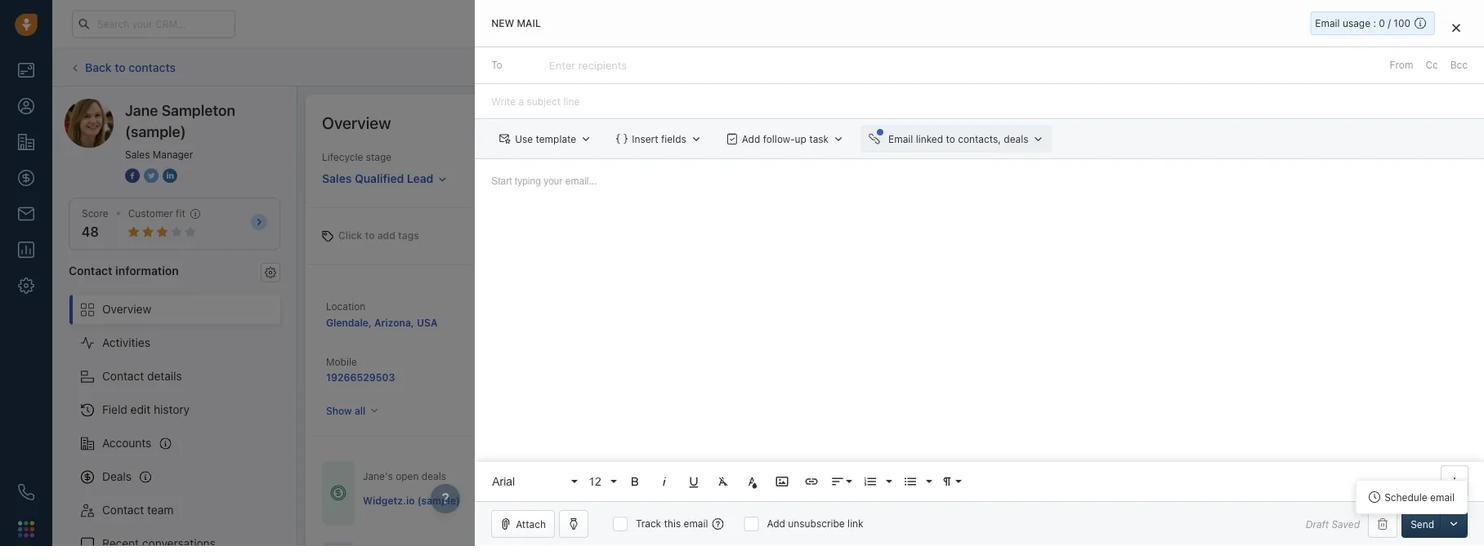 Task type: vqa. For each thing, say whether or not it's contained in the screenshot.
top ACME
no



Task type: describe. For each thing, give the bounding box(es) containing it.
insert
[[632, 133, 658, 145]]

show
[[326, 406, 352, 417]]

fields
[[661, 133, 686, 145]]

19266529503
[[326, 372, 395, 383]]

details
[[147, 370, 182, 383]]

overview
[[1410, 117, 1451, 128]]

align image
[[831, 475, 845, 490]]

(sample) inside jane sampleton (sample)
[[125, 123, 186, 140]]

stage
[[366, 152, 392, 163]]

customize overview button
[[1334, 111, 1460, 134]]

contact for contact information
[[69, 264, 112, 277]]

facebook circled image
[[125, 167, 140, 184]]

5,600
[[540, 496, 567, 507]]

team
[[147, 504, 174, 517]]

closes in 3 days
[[864, 495, 939, 506]]

Write a subject line text field
[[475, 84, 1484, 119]]

row containing closes in 3 days
[[363, 485, 1031, 519]]

contact for contact team
[[102, 504, 144, 517]]

attach
[[516, 519, 546, 530]]

sales manager
[[125, 149, 193, 160]]

click to add tags
[[338, 230, 419, 242]]

information
[[115, 264, 179, 277]]

new mail
[[491, 18, 541, 29]]

/
[[1388, 18, 1391, 29]]

draft
[[1306, 519, 1329, 530]]

application containing arial
[[475, 159, 1484, 546]]

0
[[1379, 18, 1385, 29]]

twitter circled image
[[144, 167, 159, 184]]

Enter recipients text field
[[549, 52, 630, 79]]

contact details
[[102, 370, 182, 383]]

add deal button
[[1329, 54, 1403, 81]]

activities
[[102, 336, 150, 350]]

jane's
[[363, 471, 393, 483]]

unsubscribe
[[788, 519, 845, 530]]

arizona,
[[374, 317, 414, 329]]

freshworks switcher image
[[18, 522, 34, 538]]

mobile
[[326, 357, 357, 368]]

cc
[[1426, 59, 1438, 71]]

sales qualified lead
[[322, 172, 434, 185]]

attach button
[[491, 511, 555, 539]]

this
[[664, 519, 681, 530]]

from
[[1390, 59, 1414, 71]]

add for add deal
[[1354, 62, 1372, 73]]

insert fields
[[632, 133, 686, 145]]

history
[[154, 403, 190, 417]]

customize
[[1358, 117, 1407, 128]]

to for back to contacts
[[115, 60, 126, 74]]

phone image
[[18, 485, 34, 501]]

unordered list image
[[903, 475, 918, 490]]

send button
[[1402, 511, 1443, 539]]

arial button
[[486, 466, 580, 499]]

sampleton
[[162, 101, 235, 119]]

all
[[355, 406, 365, 417]]

1 horizontal spatial email
[[1430, 492, 1455, 503]]

container_wx8msf4aqz5i3rn1 image
[[330, 486, 347, 502]]

add
[[377, 230, 396, 242]]

link
[[848, 519, 864, 530]]

to for click to add tags
[[365, 230, 375, 242]]

48
[[82, 224, 99, 240]]

days
[[918, 495, 939, 506]]

back
[[85, 60, 112, 74]]

dialog containing arial
[[475, 0, 1484, 547]]

clear formatting image
[[716, 475, 731, 490]]

fit
[[176, 208, 185, 219]]

schedule email
[[1385, 492, 1455, 503]]

score
[[82, 208, 108, 219]]

insert link (⌘k) image
[[804, 475, 819, 490]]

schedule
[[1385, 492, 1428, 503]]

jane sampleton (sample)
[[125, 101, 235, 140]]

email linked to contacts, deals button
[[861, 125, 1052, 153]]

open
[[396, 471, 419, 483]]

to inside email linked to contacts, deals button
[[946, 133, 955, 145]]

back to contacts
[[85, 60, 176, 74]]

48 button
[[82, 224, 99, 240]]

contact for contact details
[[102, 370, 144, 383]]

add for add follow-up task
[[742, 133, 760, 145]]

add follow-up task
[[742, 133, 829, 145]]

contacts,
[[958, 133, 1001, 145]]

to
[[491, 59, 502, 71]]



Task type: locate. For each thing, give the bounding box(es) containing it.
0 horizontal spatial email
[[889, 133, 913, 145]]

widgetz.io (sample) link
[[363, 494, 460, 508]]

dialog
[[475, 0, 1484, 547]]

1 vertical spatial (sample)
[[417, 496, 460, 507]]

1 horizontal spatial to
[[365, 230, 375, 242]]

add left deal
[[1354, 62, 1372, 73]]

(sample) up sales manager
[[125, 123, 186, 140]]

0 horizontal spatial new
[[491, 18, 514, 29]]

email linked to contacts, deals
[[889, 133, 1029, 145]]

sales for sales qualified lead
[[322, 172, 352, 185]]

1 vertical spatial add
[[742, 133, 760, 145]]

use template button
[[491, 125, 600, 153]]

saved
[[1332, 519, 1360, 530]]

glendale,
[[326, 317, 372, 329]]

insert image (⌘p) image
[[775, 475, 790, 490]]

$
[[531, 496, 537, 507]]

1 horizontal spatial (sample)
[[417, 496, 460, 507]]

email
[[1315, 18, 1340, 29], [889, 133, 913, 145]]

new inside dialog
[[491, 18, 514, 29]]

qualified
[[355, 172, 404, 185]]

paragraph format image
[[940, 475, 955, 490]]

0 horizontal spatial (sample)
[[125, 123, 186, 140]]

sales
[[125, 149, 150, 160], [322, 172, 352, 185]]

task
[[809, 133, 829, 145]]

deals right open
[[422, 471, 446, 483]]

2 horizontal spatial add
[[1354, 62, 1372, 73]]

2 horizontal spatial new
[[701, 496, 722, 507]]

sales down lifecycle
[[322, 172, 352, 185]]

track
[[636, 519, 661, 530]]

1 horizontal spatial deals
[[1004, 133, 1029, 145]]

to
[[115, 60, 126, 74], [946, 133, 955, 145], [365, 230, 375, 242]]

deals inside button
[[1004, 133, 1029, 145]]

12
[[589, 476, 601, 488]]

new left mail
[[491, 18, 514, 29]]

underline (⌘u) image
[[687, 475, 701, 490]]

2 horizontal spatial to
[[946, 133, 955, 145]]

use
[[515, 133, 533, 145]]

19266529503 link
[[326, 372, 395, 383]]

0 vertical spatial email
[[1315, 18, 1340, 29]]

text color image
[[746, 475, 760, 490]]

add unsubscribe link
[[767, 519, 864, 530]]

bcc
[[1451, 59, 1468, 71]]

0 horizontal spatial deals
[[422, 471, 446, 483]]

deals right contacts,
[[1004, 133, 1029, 145]]

0 vertical spatial deals
[[1004, 133, 1029, 145]]

contact
[[69, 264, 112, 277], [102, 370, 144, 383], [102, 504, 144, 517]]

field
[[102, 403, 127, 417]]

deals
[[102, 470, 132, 484]]

1 vertical spatial email
[[889, 133, 913, 145]]

contact information
[[69, 264, 179, 277]]

1 vertical spatial contact
[[102, 370, 144, 383]]

contacts
[[129, 60, 176, 74]]

lifecycle stage
[[322, 152, 392, 163]]

to right back
[[115, 60, 126, 74]]

12 button
[[583, 466, 619, 499]]

application
[[475, 159, 1484, 546]]

track this email
[[636, 519, 708, 530]]

glendale, arizona, usa link
[[326, 317, 438, 329]]

1 horizontal spatial overview
[[322, 113, 391, 132]]

2 vertical spatial contact
[[102, 504, 144, 517]]

new link
[[486, 170, 648, 191]]

0 vertical spatial (sample)
[[125, 123, 186, 140]]

1 horizontal spatial add
[[767, 519, 785, 530]]

2 vertical spatial new
[[701, 496, 722, 507]]

email right this
[[684, 519, 708, 530]]

email up send button
[[1430, 492, 1455, 503]]

0 horizontal spatial to
[[115, 60, 126, 74]]

contact down "deals"
[[102, 504, 144, 517]]

linkedin circled image
[[163, 167, 177, 184]]

customer fit
[[128, 208, 185, 219]]

add follow-up task button
[[718, 125, 853, 153], [718, 125, 853, 153]]

1 vertical spatial new
[[561, 175, 582, 186]]

(sample) down open
[[417, 496, 460, 507]]

0 vertical spatial add
[[1354, 62, 1372, 73]]

insert fields button
[[608, 125, 710, 153]]

email left 'linked'
[[889, 133, 913, 145]]

ordered list image
[[863, 475, 878, 490]]

to left add
[[365, 230, 375, 242]]

0 vertical spatial sales
[[125, 149, 150, 160]]

back to contacts link
[[69, 55, 177, 80]]

sales qualified lead link
[[322, 164, 447, 188]]

1 vertical spatial deals
[[422, 471, 446, 483]]

sales up facebook circled image
[[125, 149, 150, 160]]

closes
[[864, 495, 895, 506]]

email for email usage : 0 / 100
[[1315, 18, 1340, 29]]

1 vertical spatial overview
[[102, 303, 151, 316]]

1 vertical spatial email
[[684, 519, 708, 530]]

add left follow-
[[742, 133, 760, 145]]

0 vertical spatial overview
[[322, 113, 391, 132]]

add for add unsubscribe link
[[767, 519, 785, 530]]

0 horizontal spatial email
[[684, 519, 708, 530]]

manager
[[153, 149, 193, 160]]

usa
[[417, 317, 438, 329]]

send
[[1411, 519, 1435, 530]]

(sample)
[[125, 123, 186, 140], [417, 496, 460, 507]]

linked
[[916, 133, 943, 145]]

edit
[[130, 403, 151, 417]]

add inside "button"
[[1354, 62, 1372, 73]]

tags
[[398, 230, 419, 242]]

close image
[[1452, 23, 1461, 32]]

:
[[1374, 18, 1376, 29]]

draft saved
[[1306, 519, 1360, 530]]

contact down activities
[[102, 370, 144, 383]]

email usage : 0 / 100
[[1315, 18, 1411, 29]]

to inside back to contacts link
[[115, 60, 126, 74]]

in
[[898, 495, 906, 506]]

email image
[[1323, 17, 1334, 31]]

100
[[1394, 18, 1411, 29]]

usage
[[1343, 18, 1371, 29]]

accounts
[[102, 437, 152, 450]]

show all
[[326, 406, 365, 417]]

lifecycle
[[322, 152, 363, 163]]

mng settings image
[[265, 267, 276, 279]]

email for email linked to contacts, deals
[[889, 133, 913, 145]]

new down template
[[561, 175, 582, 186]]

add deal
[[1354, 62, 1394, 73]]

$ 5,600
[[531, 496, 567, 507]]

Search your CRM... text field
[[72, 10, 235, 38]]

field edit history
[[102, 403, 190, 417]]

to right 'linked'
[[946, 133, 955, 145]]

contact down "48"
[[69, 264, 112, 277]]

0 horizontal spatial add
[[742, 133, 760, 145]]

0 vertical spatial new
[[491, 18, 514, 29]]

template
[[536, 133, 576, 145]]

italic (⌘i) image
[[657, 475, 672, 490]]

0 horizontal spatial sales
[[125, 149, 150, 160]]

follow-
[[763, 133, 795, 145]]

jane
[[125, 101, 158, 119]]

1 vertical spatial sales
[[322, 172, 352, 185]]

2 vertical spatial add
[[767, 519, 785, 530]]

0 vertical spatial email
[[1430, 492, 1455, 503]]

1 vertical spatial to
[[946, 133, 955, 145]]

new down clear formatting image
[[701, 496, 722, 507]]

2 vertical spatial to
[[365, 230, 375, 242]]

add
[[1354, 62, 1372, 73], [742, 133, 760, 145], [767, 519, 785, 530]]

email inside button
[[889, 133, 913, 145]]

0 horizontal spatial overview
[[102, 303, 151, 316]]

overview up activities
[[102, 303, 151, 316]]

phone element
[[10, 477, 43, 509]]

lead
[[407, 172, 434, 185]]

location
[[326, 301, 366, 312]]

add left unsubscribe in the bottom right of the page
[[767, 519, 785, 530]]

mail
[[517, 18, 541, 29]]

0 vertical spatial contact
[[69, 264, 112, 277]]

0 vertical spatial to
[[115, 60, 126, 74]]

location glendale, arizona, usa
[[326, 301, 438, 329]]

1 horizontal spatial email
[[1315, 18, 1340, 29]]

jane's open deals
[[363, 471, 446, 483]]

deals
[[1004, 133, 1029, 145], [422, 471, 446, 483]]

use template
[[515, 133, 576, 145]]

sales for sales manager
[[125, 149, 150, 160]]

row
[[363, 485, 1031, 519]]

click
[[338, 230, 362, 242]]

1 horizontal spatial sales
[[322, 172, 352, 185]]

arial
[[492, 476, 515, 488]]

email left usage
[[1315, 18, 1340, 29]]

overview up "lifecycle stage"
[[322, 113, 391, 132]]

1 horizontal spatial new
[[561, 175, 582, 186]]

up
[[795, 133, 807, 145]]

mobile 19266529503
[[326, 357, 395, 383]]

bold (⌘b) image
[[628, 475, 643, 490]]



